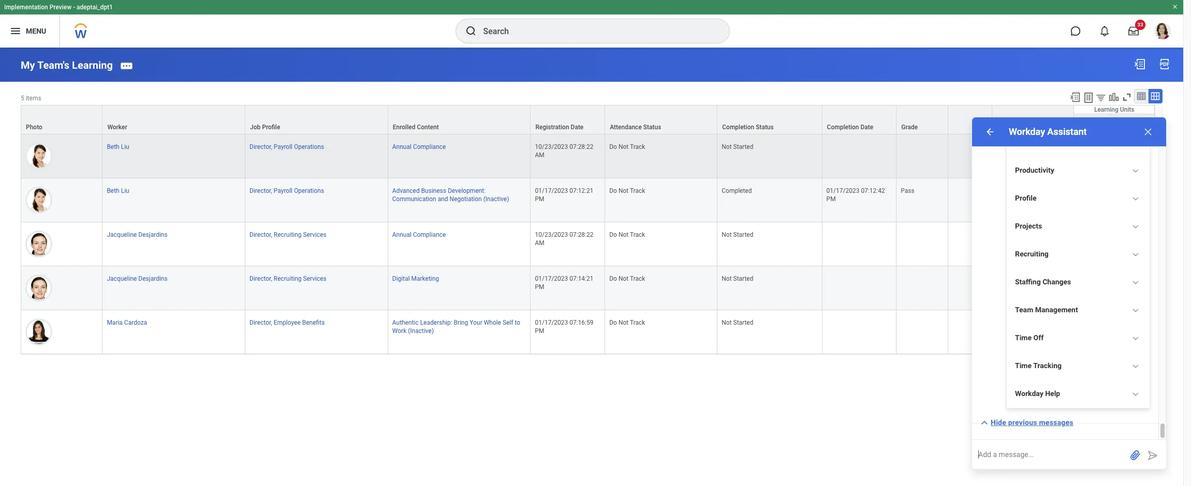 Task type: describe. For each thing, give the bounding box(es) containing it.
jacqueline desjardins link for annual
[[107, 229, 168, 239]]

authentic
[[392, 320, 419, 327]]

fullscreen image
[[1122, 92, 1133, 103]]

learning units button
[[1075, 106, 1155, 114]]

completion status
[[722, 124, 774, 131]]

recruiting button
[[1011, 245, 1146, 265]]

1 do from the top
[[610, 143, 617, 151]]

attendance
[[610, 124, 642, 131]]

chevron up image for workday help
[[1132, 391, 1140, 398]]

hide previous messages
[[991, 419, 1074, 427]]

beth liu link for advanced
[[107, 185, 129, 195]]

completion for completion status
[[722, 124, 755, 131]]

digital marketing
[[392, 275, 439, 283]]

01/17/2023 for 01/17/2023 07:12:42 pm
[[827, 187, 860, 195]]

chevron up image for time tracking
[[1132, 363, 1140, 370]]

completion date
[[827, 124, 874, 131]]

minutes
[[1005, 187, 1028, 195]]

recruiting for 10/23/2023 07:28:22 am
[[274, 231, 302, 239]]

profile inside profile dropdown button
[[1015, 194, 1037, 202]]

Add a message... text field
[[972, 441, 1127, 470]]

2 do not track element from the top
[[610, 185, 645, 195]]

maria cardoza
[[107, 320, 147, 327]]

2 employee's photo (jacqueline desjardins) image from the top
[[25, 275, 52, 302]]

self
[[503, 320, 513, 327]]

director, payroll operations for advanced business development: communication and negotiation (inactive)
[[250, 187, 324, 195]]

director, employee benefits
[[250, 320, 325, 327]]

staffing changes button
[[1011, 273, 1146, 293]]

45
[[997, 187, 1004, 195]]

enrolled
[[393, 124, 415, 131]]

duration button
[[993, 106, 1074, 134]]

attendance status
[[610, 124, 661, 131]]

10/23/2023 for director, payroll operations
[[535, 143, 568, 151]]

work
[[392, 328, 407, 335]]

33 button
[[1123, 20, 1146, 42]]

items
[[26, 95, 41, 102]]

previous
[[1009, 419, 1038, 427]]

jacqueline desjardins link for digital
[[107, 273, 168, 283]]

compliance for director, recruiting services
[[413, 231, 446, 239]]

team management button
[[1011, 301, 1146, 321]]

business
[[421, 187, 446, 195]]

chevron up image for productivity
[[1132, 167, 1140, 174]]

learning inside popup button
[[1095, 106, 1119, 113]]

pm for 01/17/2023 07:14:21 pm
[[535, 284, 544, 291]]

inbox large image
[[1129, 26, 1139, 36]]

4 row from the top
[[21, 179, 1155, 223]]

07:28:22 for director, payroll operations
[[570, 143, 594, 151]]

started for operations
[[733, 143, 754, 151]]

workday help button
[[1011, 385, 1146, 404]]

your
[[470, 320, 482, 327]]

time tracking button
[[1011, 357, 1146, 376]]

director, employee benefits link
[[250, 317, 325, 327]]

row containing maria cardoza
[[21, 311, 1155, 355]]

communication
[[392, 196, 436, 203]]

pm for 01/17/2023 07:12:21 pm
[[535, 196, 544, 203]]

date for completion date
[[861, 124, 874, 131]]

team
[[1015, 306, 1034, 314]]

beth liu for advanced business development: communication and negotiation (inactive)
[[107, 187, 129, 195]]

10/23/2023 07:28:22 am for operations
[[535, 143, 595, 159]]

duration
[[997, 124, 1021, 131]]

and
[[438, 196, 448, 203]]

preview
[[50, 4, 72, 11]]

projects
[[1015, 222, 1042, 230]]

value button
[[1111, 114, 1155, 134]]

annual for director, recruiting services
[[392, 231, 412, 239]]

employee's photo (beth liu) image for advanced business development: communication and negotiation (inactive)
[[25, 187, 52, 214]]

workday assistant
[[1009, 126, 1087, 137]]

1 director, from the top
[[250, 143, 272, 151]]

director, recruiting services link for digital
[[250, 273, 327, 283]]

adeptai_dpt1
[[77, 4, 113, 11]]

track for fourth do not track element from the bottom of the my team's learning main content
[[630, 187, 645, 195]]

07:12:42
[[861, 187, 885, 195]]

am for director, payroll operations
[[535, 152, 545, 159]]

completed element
[[722, 185, 752, 195]]

type
[[1079, 124, 1093, 131]]

started for services
[[733, 231, 754, 239]]

profile logan mcneil image
[[1155, 23, 1171, 41]]

director, for director, employee benefits link
[[250, 320, 272, 327]]

assistant
[[1048, 126, 1087, 137]]

export to excel image
[[1070, 92, 1081, 103]]

services for annual compliance
[[303, 231, 327, 239]]

digital marketing link
[[392, 273, 439, 283]]

bring
[[454, 320, 468, 327]]

01/17/2023 for 01/17/2023 07:14:21 pm
[[535, 275, 568, 283]]

select to filter grid data image
[[1096, 92, 1107, 103]]

team's
[[37, 59, 69, 71]]

jacqueline for digital marketing
[[107, 275, 137, 283]]

registration
[[536, 124, 569, 131]]

employee's photo (maria cardoza) image
[[25, 319, 52, 346]]

grade button
[[897, 106, 948, 134]]

chevron up image for recruiting
[[1132, 251, 1140, 258]]

director, payroll operations link for advanced
[[250, 185, 324, 195]]

send image
[[1147, 450, 1159, 462]]

job profile button
[[245, 106, 388, 134]]

director, recruiting services link for annual
[[250, 229, 327, 239]]

33
[[1138, 22, 1144, 27]]

do not track element for third row from the bottom of the my team's learning main content
[[610, 229, 645, 239]]

time tracking
[[1015, 362, 1062, 370]]

arrow left image
[[985, 127, 996, 137]]

employee
[[274, 320, 301, 327]]

whole
[[484, 320, 501, 327]]

beth liu link for annual
[[107, 141, 129, 151]]

score button
[[949, 106, 992, 134]]

search image
[[465, 25, 477, 37]]

recruiting inside dropdown button
[[1015, 250, 1049, 258]]

do not track for do not track element corresponding to second row from the bottom
[[610, 275, 645, 283]]

2 director, from the top
[[250, 187, 272, 195]]

track for do not track element related to third row from the bottom of the my team's learning main content
[[630, 231, 645, 239]]

pm for 01/17/2023 07:12:42 pm
[[827, 196, 836, 203]]

attendance status button
[[605, 106, 717, 134]]

chevron up image for projects
[[1132, 223, 1140, 230]]

maria cardoza link
[[107, 317, 147, 327]]

pass element
[[901, 185, 915, 195]]

menu button
[[0, 14, 60, 48]]

cardoza
[[124, 320, 147, 327]]

to
[[515, 320, 520, 327]]

chevron up image for staffing changes
[[1132, 279, 1140, 286]]

job profile
[[250, 124, 280, 131]]

not started element for director, payroll operations
[[722, 141, 754, 151]]

recruiting for 01/17/2023 07:14:21 pm
[[274, 275, 302, 283]]

(inactive) inside advanced business development: communication and negotiation (inactive)
[[483, 196, 509, 203]]

07:28:22 for director, recruiting services
[[570, 231, 594, 239]]

registration date
[[536, 124, 584, 131]]

help
[[1046, 390, 1061, 398]]

01/17/2023 07:12:21 pm
[[535, 187, 595, 203]]

chevron up small image
[[979, 417, 991, 430]]

staffing changes
[[1015, 278, 1071, 286]]

view printable version (pdf) image
[[1159, 58, 1171, 70]]

do not track for fourth do not track element from the bottom of the my team's learning main content
[[610, 187, 645, 195]]

worker
[[107, 124, 127, 131]]

advanced business development: communication and negotiation (inactive) link
[[392, 185, 509, 203]]

do not track element for row containing maria cardoza
[[610, 317, 645, 327]]

leadership:
[[420, 320, 452, 327]]

07:14:21
[[570, 275, 594, 283]]

director, for digital's director, recruiting services link
[[250, 275, 272, 283]]

upload clip image
[[1129, 449, 1142, 462]]

5 do from the top
[[610, 320, 617, 327]]

01/17/2023 07:16:59 pm
[[535, 320, 595, 335]]

3 row from the top
[[21, 135, 1155, 179]]

profile inside job profile popup button
[[262, 124, 280, 131]]

enrolled content
[[393, 124, 439, 131]]

time for time off
[[1015, 334, 1032, 342]]

07:12:21
[[570, 187, 594, 195]]



Task type: locate. For each thing, give the bounding box(es) containing it.
date left grade
[[861, 124, 874, 131]]

beth liu link
[[107, 141, 129, 151], [107, 185, 129, 195]]

my team's learning main content
[[0, 48, 1184, 365]]

operations for advanced business development: communication and negotiation (inactive)
[[294, 187, 324, 195]]

0 horizontal spatial profile
[[262, 124, 280, 131]]

2 row from the top
[[21, 114, 1155, 135]]

2 07:28:22 from the top
[[570, 231, 594, 239]]

messages
[[1039, 419, 1074, 427]]

director, inside director, employee benefits link
[[250, 320, 272, 327]]

not started for director, payroll operations
[[722, 143, 754, 151]]

cell
[[823, 135, 897, 179], [897, 135, 949, 179], [993, 135, 1075, 179], [1075, 135, 1111, 179], [1111, 135, 1155, 179], [1075, 179, 1111, 223], [1111, 179, 1155, 223], [823, 223, 897, 267], [897, 223, 949, 267], [993, 223, 1075, 267], [1075, 223, 1111, 267], [1111, 223, 1155, 267], [823, 267, 897, 311], [897, 267, 949, 311], [993, 267, 1075, 311], [1075, 267, 1111, 311], [1111, 267, 1155, 311], [823, 311, 897, 355], [897, 311, 949, 355], [993, 311, 1075, 355], [1075, 311, 1111, 355], [1111, 311, 1155, 355]]

0 vertical spatial jacqueline desjardins link
[[107, 229, 168, 239]]

01/17/2023 inside 01/17/2023 07:12:42 pm
[[827, 187, 860, 195]]

tracking
[[1034, 362, 1062, 370]]

0 vertical spatial jacqueline desjardins
[[107, 231, 168, 239]]

beth
[[107, 143, 119, 151], [107, 187, 119, 195]]

beth liu
[[107, 143, 129, 151], [107, 187, 129, 195]]

1 vertical spatial jacqueline
[[107, 275, 137, 283]]

2 jacqueline desjardins link from the top
[[107, 273, 168, 283]]

photo button
[[21, 106, 102, 134]]

compliance down and
[[413, 231, 446, 239]]

2 completion from the left
[[827, 124, 859, 131]]

annual down communication
[[392, 231, 412, 239]]

time left tracking
[[1015, 362, 1032, 370]]

1 jacqueline desjardins link from the top
[[107, 229, 168, 239]]

2 operations from the top
[[294, 187, 324, 195]]

5 do not track from the top
[[610, 320, 645, 327]]

1 vertical spatial director, payroll operations link
[[250, 185, 324, 195]]

toolbar inside my team's learning main content
[[1065, 89, 1163, 105]]

3 director, from the top
[[250, 231, 272, 239]]

workday inside workday help dropdown button
[[1015, 390, 1044, 398]]

1 vertical spatial employee's photo (beth liu) image
[[25, 187, 52, 214]]

advanced
[[392, 187, 420, 195]]

1 not started element from the top
[[722, 141, 754, 151]]

director, recruiting services
[[250, 231, 327, 239], [250, 275, 327, 283]]

0 horizontal spatial learning
[[72, 59, 113, 71]]

1 employee's photo (jacqueline desjardins) image from the top
[[25, 231, 52, 258]]

2 annual compliance link from the top
[[392, 229, 446, 239]]

am
[[535, 152, 545, 159], [535, 240, 545, 247]]

justify image
[[9, 25, 22, 37]]

5 items
[[21, 95, 41, 102]]

1 beth liu from the top
[[107, 143, 129, 151]]

do not track element
[[610, 141, 645, 151], [610, 185, 645, 195], [610, 229, 645, 239], [610, 273, 645, 283], [610, 317, 645, 327]]

07:28:22 down '01/17/2023 07:12:21 pm'
[[570, 231, 594, 239]]

learning units
[[1095, 106, 1135, 113]]

desjardins for digital
[[138, 275, 168, 283]]

2 chevron up image from the top
[[1132, 223, 1140, 230]]

0 vertical spatial director, recruiting services link
[[250, 229, 327, 239]]

management
[[1035, 306, 1078, 314]]

1 liu from the top
[[121, 143, 129, 151]]

1 vertical spatial director, recruiting services
[[250, 275, 327, 283]]

3 started from the top
[[733, 275, 754, 283]]

1 do not track from the top
[[610, 143, 645, 151]]

01/17/2023 left 07:12:42
[[827, 187, 860, 195]]

01/17/2023 for 01/17/2023 07:16:59 pm
[[535, 320, 568, 327]]

0 vertical spatial employee's photo (jacqueline desjardins) image
[[25, 231, 52, 258]]

row
[[21, 105, 1155, 135], [21, 114, 1155, 135], [21, 135, 1155, 179], [21, 179, 1155, 223], [21, 223, 1155, 267], [21, 267, 1155, 311], [21, 311, 1155, 355]]

table image
[[1137, 91, 1147, 101]]

-
[[73, 4, 75, 11]]

3 do from the top
[[610, 231, 617, 239]]

01/17/2023 inside 01/17/2023 07:14:21 pm
[[535, 275, 568, 283]]

1 do not track element from the top
[[610, 141, 645, 151]]

5 track from the top
[[630, 320, 645, 327]]

director, recruiting services for annual compliance
[[250, 231, 327, 239]]

not started element
[[722, 141, 754, 151], [722, 229, 754, 239], [722, 273, 754, 283], [722, 317, 754, 327]]

director, recruiting services for digital marketing
[[250, 275, 327, 283]]

2 status from the left
[[756, 124, 774, 131]]

pm inside 01/17/2023 07:12:42 pm
[[827, 196, 836, 203]]

1 vertical spatial 10/23/2023 07:28:22 am
[[535, 231, 595, 247]]

annual compliance down enrolled content
[[392, 143, 446, 151]]

started for benefits
[[733, 320, 754, 327]]

1 completion from the left
[[722, 124, 755, 131]]

learning right the team's
[[72, 59, 113, 71]]

my team's learning
[[21, 59, 113, 71]]

hide
[[991, 419, 1007, 427]]

0 vertical spatial director, payroll operations link
[[250, 141, 324, 151]]

payroll for annual compliance
[[274, 143, 293, 151]]

desjardins
[[138, 231, 168, 239], [138, 275, 168, 283]]

operations for annual compliance
[[294, 143, 324, 151]]

3 chevron up image from the top
[[1132, 279, 1140, 286]]

liu for advanced
[[121, 187, 129, 195]]

1 vertical spatial jacqueline desjardins link
[[107, 273, 168, 283]]

registration date button
[[531, 106, 605, 134]]

2 do from the top
[[610, 187, 617, 195]]

annual compliance
[[392, 143, 446, 151], [392, 231, 446, 239]]

1 vertical spatial am
[[535, 240, 545, 247]]

chevron up image inside time off dropdown button
[[1132, 335, 1140, 342]]

01/17/2023 left "07:16:59"
[[535, 320, 568, 327]]

content
[[417, 124, 439, 131]]

value
[[1116, 124, 1131, 131]]

1 jacqueline desjardins from the top
[[107, 231, 168, 239]]

jacqueline desjardins for digital
[[107, 275, 168, 283]]

implementation
[[4, 4, 48, 11]]

row containing type
[[21, 114, 1155, 135]]

(inactive) right negotiation
[[483, 196, 509, 203]]

chevron up image inside staffing changes dropdown button
[[1132, 279, 1140, 286]]

4 do not track element from the top
[[610, 273, 645, 283]]

10/23/2023 07:28:22 am down registration date
[[535, 143, 595, 159]]

0 vertical spatial am
[[535, 152, 545, 159]]

beth for advanced business development: communication and negotiation (inactive)
[[107, 187, 119, 195]]

2 do not track from the top
[[610, 187, 645, 195]]

2 employee's photo (beth liu) image from the top
[[25, 187, 52, 214]]

1 director, recruiting services from the top
[[250, 231, 327, 239]]

2 jacqueline desjardins from the top
[[107, 275, 168, 283]]

1 10/23/2023 07:28:22 am from the top
[[535, 143, 595, 159]]

profile right 45
[[1015, 194, 1037, 202]]

jacqueline desjardins link
[[107, 229, 168, 239], [107, 273, 168, 283]]

export to excel image
[[1134, 58, 1146, 70]]

pass
[[901, 187, 915, 195]]

negotiation
[[450, 196, 482, 203]]

3 do not track element from the top
[[610, 229, 645, 239]]

1 vertical spatial payroll
[[274, 187, 293, 195]]

annual compliance link down communication
[[392, 229, 446, 239]]

1 vertical spatial time
[[1015, 362, 1032, 370]]

5 chevron up image from the top
[[1132, 363, 1140, 370]]

0 vertical spatial annual compliance link
[[392, 141, 446, 151]]

0 horizontal spatial completion
[[722, 124, 755, 131]]

1 vertical spatial employee's photo (jacqueline desjardins) image
[[25, 275, 52, 302]]

0 horizontal spatial status
[[644, 124, 661, 131]]

1 track from the top
[[630, 143, 645, 151]]

2 director, recruiting services from the top
[[250, 275, 327, 283]]

0 vertical spatial annual compliance
[[392, 143, 446, 151]]

1 director, payroll operations link from the top
[[250, 141, 324, 151]]

1 desjardins from the top
[[138, 231, 168, 239]]

am for director, recruiting services
[[535, 240, 545, 247]]

enrolled content button
[[388, 106, 530, 134]]

0 vertical spatial director, recruiting services
[[250, 231, 327, 239]]

worker button
[[103, 106, 245, 134]]

0
[[985, 143, 988, 151]]

track for do not track element corresponding to second row from the bottom
[[630, 275, 645, 283]]

1 vertical spatial director, recruiting services link
[[250, 273, 327, 283]]

workday help
[[1015, 390, 1061, 398]]

chevron up image for time off
[[1132, 335, 1140, 342]]

1 annual from the top
[[392, 143, 412, 151]]

2 director, recruiting services link from the top
[[250, 273, 327, 283]]

units
[[1120, 106, 1135, 113]]

4 started from the top
[[733, 320, 754, 327]]

2 not started element from the top
[[722, 229, 754, 239]]

annual down the enrolled
[[392, 143, 412, 151]]

annual compliance down communication
[[392, 231, 446, 239]]

1 beth liu link from the top
[[107, 141, 129, 151]]

4 chevron up image from the top
[[1132, 391, 1140, 398]]

(inactive) inside the 'authentic leadership: bring your whole self to work (inactive)'
[[408, 328, 434, 335]]

annual compliance for director, payroll operations
[[392, 143, 446, 151]]

0 vertical spatial liu
[[121, 143, 129, 151]]

0 vertical spatial beth liu
[[107, 143, 129, 151]]

2 annual compliance from the top
[[392, 231, 446, 239]]

4 do not track from the top
[[610, 275, 645, 283]]

staffing
[[1015, 278, 1041, 286]]

advanced business development: communication and negotiation (inactive)
[[392, 187, 509, 203]]

(inactive) down leadership:
[[408, 328, 434, 335]]

chevron up image for profile
[[1132, 195, 1140, 202]]

track for do not track element associated with 5th row from the bottom
[[630, 143, 645, 151]]

employee's photo (beth liu) image
[[25, 143, 52, 170], [25, 187, 52, 214]]

pm inside '01/17/2023 07:12:21 pm'
[[535, 196, 544, 203]]

digital
[[392, 275, 410, 283]]

01/17/2023 left 07:14:21
[[535, 275, 568, 283]]

do not track
[[610, 143, 645, 151], [610, 187, 645, 195], [610, 231, 645, 239], [610, 275, 645, 283], [610, 320, 645, 327]]

0 horizontal spatial date
[[571, 124, 584, 131]]

pm inside 01/17/2023 07:14:21 pm
[[535, 284, 544, 291]]

close environment banner image
[[1172, 4, 1179, 10]]

1 vertical spatial 10/23/2023
[[535, 231, 568, 239]]

4 chevron up image from the top
[[1132, 335, 1140, 342]]

not started for director, recruiting services
[[722, 231, 754, 239]]

director, payroll operations link for annual
[[250, 141, 324, 151]]

2 director, payroll operations link from the top
[[250, 185, 324, 195]]

benefits
[[302, 320, 325, 327]]

chevron up image
[[1132, 195, 1140, 202], [1132, 223, 1140, 230], [1132, 279, 1140, 286], [1132, 391, 1140, 398]]

not started element for director, recruiting services
[[722, 229, 754, 239]]

status for attendance status
[[644, 124, 661, 131]]

0 vertical spatial (inactive)
[[483, 196, 509, 203]]

1 director, recruiting services link from the top
[[250, 229, 327, 239]]

10/23/2023 for director, recruiting services
[[535, 231, 568, 239]]

marketing
[[411, 275, 439, 283]]

completion status button
[[718, 106, 822, 134]]

3 track from the top
[[630, 231, 645, 239]]

1 annual compliance from the top
[[392, 143, 446, 151]]

1 jacqueline from the top
[[107, 231, 137, 239]]

profile
[[262, 124, 280, 131], [1015, 194, 1037, 202]]

annual compliance link down enrolled content
[[392, 141, 446, 151]]

beth for annual compliance
[[107, 143, 119, 151]]

director, payroll operations for annual compliance
[[250, 143, 324, 151]]

menu
[[26, 27, 46, 35]]

5 row from the top
[[21, 223, 1155, 267]]

services
[[303, 231, 327, 239], [303, 275, 327, 283]]

0 vertical spatial operations
[[294, 143, 324, 151]]

1 07:28:22 from the top
[[570, 143, 594, 151]]

2 services from the top
[[303, 275, 327, 283]]

3 do not track from the top
[[610, 231, 645, 239]]

0 vertical spatial 10/23/2023 07:28:22 am
[[535, 143, 595, 159]]

3 not started element from the top
[[722, 273, 754, 283]]

1 vertical spatial beth
[[107, 187, 119, 195]]

workday for workday help
[[1015, 390, 1044, 398]]

2 not started from the top
[[722, 231, 754, 239]]

menu banner
[[0, 0, 1184, 48]]

operations
[[294, 143, 324, 151], [294, 187, 324, 195]]

1 beth from the top
[[107, 143, 119, 151]]

07:16:59
[[570, 320, 594, 327]]

employee's photo (beth liu) image for annual compliance
[[25, 143, 52, 170]]

0 vertical spatial employee's photo (beth liu) image
[[25, 143, 52, 170]]

payroll for advanced business development: communication and negotiation (inactive)
[[274, 187, 293, 195]]

chevron up image inside the "projects" dropdown button
[[1132, 223, 1140, 230]]

team management
[[1015, 306, 1078, 314]]

1 payroll from the top
[[274, 143, 293, 151]]

liu for annual
[[121, 143, 129, 151]]

annual compliance for director, recruiting services
[[392, 231, 446, 239]]

1 vertical spatial 07:28:22
[[570, 231, 594, 239]]

2 liu from the top
[[121, 187, 129, 195]]

productivity button
[[1011, 161, 1146, 181]]

am up 01/17/2023 07:14:21 pm
[[535, 240, 545, 247]]

do not track for do not track element associated with 5th row from the bottom
[[610, 143, 645, 151]]

0 vertical spatial annual
[[392, 143, 412, 151]]

0 horizontal spatial (inactive)
[[408, 328, 434, 335]]

payroll
[[274, 143, 293, 151], [274, 187, 293, 195]]

4 director, from the top
[[250, 275, 272, 283]]

0 vertical spatial time
[[1015, 334, 1032, 342]]

1 vertical spatial annual
[[392, 231, 412, 239]]

6 row from the top
[[21, 267, 1155, 311]]

0 vertical spatial compliance
[[413, 143, 446, 151]]

1 operations from the top
[[294, 143, 324, 151]]

completed
[[722, 187, 752, 195]]

toolbar
[[1065, 89, 1163, 105]]

my team's learning element
[[21, 59, 113, 71]]

chevron up image for team management
[[1132, 307, 1140, 314]]

0 vertical spatial beth
[[107, 143, 119, 151]]

0 vertical spatial 10/23/2023
[[535, 143, 568, 151]]

1 vertical spatial services
[[303, 275, 327, 283]]

type button
[[1075, 114, 1111, 134]]

workday assistant region
[[972, 0, 1167, 470]]

row containing learning units
[[21, 105, 1155, 135]]

1 vertical spatial beth liu
[[107, 187, 129, 195]]

1 vertical spatial (inactive)
[[408, 328, 434, 335]]

2 date from the left
[[861, 124, 874, 131]]

1 not started from the top
[[722, 143, 754, 151]]

liu
[[121, 143, 129, 151], [121, 187, 129, 195]]

chevron up image inside team management "dropdown button"
[[1132, 307, 1140, 314]]

status for completion status
[[756, 124, 774, 131]]

date right registration
[[571, 124, 584, 131]]

1 chevron up image from the top
[[1132, 167, 1140, 174]]

compliance for director, payroll operations
[[413, 143, 446, 151]]

3 chevron up image from the top
[[1132, 307, 1140, 314]]

7 row from the top
[[21, 311, 1155, 355]]

am down registration
[[535, 152, 545, 159]]

2 compliance from the top
[[413, 231, 446, 239]]

beth liu for annual compliance
[[107, 143, 129, 151]]

1 director, payroll operations from the top
[[250, 143, 324, 151]]

1 horizontal spatial (inactive)
[[483, 196, 509, 203]]

compliance down content
[[413, 143, 446, 151]]

4 not started element from the top
[[722, 317, 754, 327]]

1 vertical spatial liu
[[121, 187, 129, 195]]

01/17/2023 left 07:12:21
[[535, 187, 568, 195]]

date for registration date
[[571, 124, 584, 131]]

jacqueline desjardins for annual
[[107, 231, 168, 239]]

1 am from the top
[[535, 152, 545, 159]]

status
[[644, 124, 661, 131], [756, 124, 774, 131]]

10/23/2023 down registration
[[535, 143, 568, 151]]

3 not started from the top
[[722, 275, 754, 283]]

07:28:22 down registration date
[[570, 143, 594, 151]]

completion date button
[[823, 106, 896, 134]]

pm for 01/17/2023 07:16:59 pm
[[535, 328, 544, 335]]

2 director, payroll operations from the top
[[250, 187, 324, 195]]

01/17/2023 inside 01/17/2023 07:16:59 pm
[[535, 320, 568, 327]]

4 do from the top
[[610, 275, 617, 283]]

5 do not track element from the top
[[610, 317, 645, 327]]

1 horizontal spatial completion
[[827, 124, 859, 131]]

notifications large image
[[1100, 26, 1110, 36]]

time off
[[1015, 334, 1044, 342]]

not started element for director, employee benefits
[[722, 317, 754, 327]]

workday right arrow left image
[[1009, 126, 1045, 137]]

2 beth liu from the top
[[107, 187, 129, 195]]

workday left the help
[[1015, 390, 1044, 398]]

1 vertical spatial operations
[[294, 187, 324, 195]]

expand table image
[[1151, 91, 1161, 101]]

chevron up image inside the productivity "dropdown button"
[[1132, 167, 1140, 174]]

annual compliance link for director, recruiting services
[[392, 229, 446, 239]]

annual for director, payroll operations
[[392, 143, 412, 151]]

2 10/23/2023 07:28:22 am from the top
[[535, 231, 595, 247]]

do not track element for 5th row from the bottom
[[610, 141, 645, 151]]

annual compliance link for director, payroll operations
[[392, 141, 446, 151]]

0 vertical spatial learning
[[72, 59, 113, 71]]

1 time from the top
[[1015, 334, 1032, 342]]

1 vertical spatial profile
[[1015, 194, 1037, 202]]

implementation preview -   adeptai_dpt1
[[4, 4, 113, 11]]

0 vertical spatial services
[[303, 231, 327, 239]]

45 minutes
[[997, 187, 1028, 195]]

1 horizontal spatial date
[[861, 124, 874, 131]]

2 beth liu link from the top
[[107, 185, 129, 195]]

1 vertical spatial director, payroll operations
[[250, 187, 324, 195]]

2 started from the top
[[733, 231, 754, 239]]

2 10/23/2023 from the top
[[535, 231, 568, 239]]

10/23/2023 07:28:22 am for services
[[535, 231, 595, 247]]

1 10/23/2023 from the top
[[535, 143, 568, 151]]

application
[[972, 441, 1167, 470]]

1 vertical spatial jacqueline desjardins
[[107, 275, 168, 283]]

chevron up image inside the recruiting dropdown button
[[1132, 251, 1140, 258]]

1 compliance from the top
[[413, 143, 446, 151]]

Search Workday  search field
[[483, 20, 708, 42]]

grade
[[902, 124, 918, 131]]

off
[[1034, 334, 1044, 342]]

development:
[[448, 187, 486, 195]]

0 vertical spatial recruiting
[[274, 231, 302, 239]]

do not track for do not track element related to third row from the bottom of the my team's learning main content
[[610, 231, 645, 239]]

0 vertical spatial director, payroll operations
[[250, 143, 324, 151]]

1 vertical spatial workday
[[1015, 390, 1044, 398]]

my
[[21, 59, 35, 71]]

2 beth from the top
[[107, 187, 119, 195]]

time left off
[[1015, 334, 1032, 342]]

1 chevron up image from the top
[[1132, 195, 1140, 202]]

1 vertical spatial annual compliance link
[[392, 229, 446, 239]]

x image
[[1143, 127, 1154, 137]]

profile button
[[1011, 189, 1146, 209]]

5 director, from the top
[[250, 320, 272, 327]]

not started for director, employee benefits
[[722, 320, 754, 327]]

maria
[[107, 320, 123, 327]]

1 services from the top
[[303, 231, 327, 239]]

0 vertical spatial 07:28:22
[[570, 143, 594, 151]]

0 vertical spatial workday
[[1009, 126, 1045, 137]]

services for digital marketing
[[303, 275, 327, 283]]

desjardins for annual
[[138, 231, 168, 239]]

01/17/2023 inside '01/17/2023 07:12:21 pm'
[[535, 187, 568, 195]]

jacqueline for annual compliance
[[107, 231, 137, 239]]

10/23/2023 down '01/17/2023 07:12:21 pm'
[[535, 231, 568, 239]]

director, for director, recruiting services link associated with annual
[[250, 231, 272, 239]]

1 vertical spatial compliance
[[413, 231, 446, 239]]

director,
[[250, 143, 272, 151], [250, 187, 272, 195], [250, 231, 272, 239], [250, 275, 272, 283], [250, 320, 272, 327]]

4 not started from the top
[[722, 320, 754, 327]]

0 vertical spatial payroll
[[274, 143, 293, 151]]

workday for workday assistant
[[1009, 126, 1045, 137]]

time for time tracking
[[1015, 362, 1032, 370]]

1 annual compliance link from the top
[[392, 141, 446, 151]]

0 vertical spatial desjardins
[[138, 231, 168, 239]]

2 chevron up image from the top
[[1132, 251, 1140, 258]]

01/17/2023 07:12:42 pm
[[827, 187, 887, 203]]

projects button
[[1011, 217, 1146, 237]]

do not track element for second row from the bottom
[[610, 273, 645, 283]]

1 horizontal spatial learning
[[1095, 106, 1119, 113]]

changes
[[1043, 278, 1071, 286]]

1 vertical spatial annual compliance
[[392, 231, 446, 239]]

completion for completion date
[[827, 124, 859, 131]]

pm inside 01/17/2023 07:16:59 pm
[[535, 328, 544, 335]]

10/23/2023 07:28:22 am up 07:14:21
[[535, 231, 595, 247]]

1 vertical spatial learning
[[1095, 106, 1119, 113]]

(inactive)
[[483, 196, 509, 203], [408, 328, 434, 335]]

2 desjardins from the top
[[138, 275, 168, 283]]

authentic leadership: bring your whole self to work (inactive) link
[[392, 317, 520, 335]]

2 vertical spatial recruiting
[[274, 275, 302, 283]]

07:28:22
[[570, 143, 594, 151], [570, 231, 594, 239]]

job
[[250, 124, 261, 131]]

01/17/2023 for 01/17/2023 07:12:21 pm
[[535, 187, 568, 195]]

chevron up image inside profile dropdown button
[[1132, 195, 1140, 202]]

0 vertical spatial jacqueline
[[107, 231, 137, 239]]

1 horizontal spatial status
[[756, 124, 774, 131]]

1 vertical spatial desjardins
[[138, 275, 168, 283]]

not
[[619, 143, 629, 151], [722, 143, 732, 151], [619, 187, 629, 195], [619, 231, 629, 239], [722, 231, 732, 239], [619, 275, 629, 283], [722, 275, 732, 283], [619, 320, 629, 327], [722, 320, 732, 327]]

chevron up image
[[1132, 167, 1140, 174], [1132, 251, 1140, 258], [1132, 307, 1140, 314], [1132, 335, 1140, 342], [1132, 363, 1140, 370]]

chevron up image inside workday help dropdown button
[[1132, 391, 1140, 398]]

1 vertical spatial recruiting
[[1015, 250, 1049, 258]]

0 vertical spatial beth liu link
[[107, 141, 129, 151]]

chevron up image inside time tracking dropdown button
[[1132, 363, 1140, 370]]

1 horizontal spatial profile
[[1015, 194, 1037, 202]]

profile right job
[[262, 124, 280, 131]]

2 am from the top
[[535, 240, 545, 247]]

do not track for do not track element related to row containing maria cardoza
[[610, 320, 645, 327]]

expand/collapse chart image
[[1109, 92, 1120, 103]]

0 vertical spatial profile
[[262, 124, 280, 131]]

learning down select to filter grid data image
[[1095, 106, 1119, 113]]

1 vertical spatial beth liu link
[[107, 185, 129, 195]]

2 payroll from the top
[[274, 187, 293, 195]]

time off button
[[1011, 329, 1146, 348]]

track for do not track element related to row containing maria cardoza
[[630, 320, 645, 327]]

employee's photo (jacqueline desjardins) image
[[25, 231, 52, 258], [25, 275, 52, 302]]

export to worksheets image
[[1083, 92, 1095, 104]]



Task type: vqa. For each thing, say whether or not it's contained in the screenshot.
Settings
no



